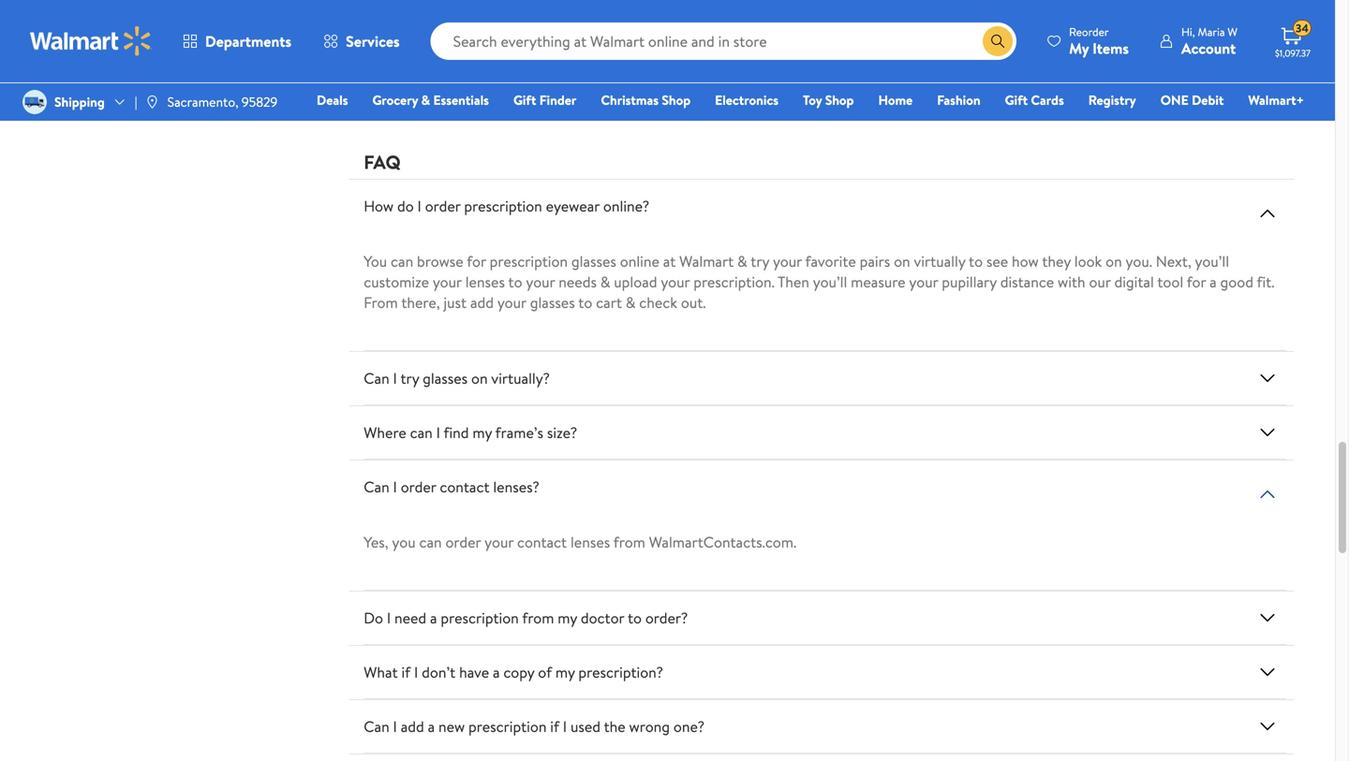 Task type: vqa. For each thing, say whether or not it's contained in the screenshot.
Reorder My Items at the top of page
yes



Task type: locate. For each thing, give the bounding box(es) containing it.
the
[[604, 717, 626, 737]]

0 vertical spatial if
[[402, 663, 411, 683]]

shipping
[[54, 93, 105, 111]]

prescription
[[464, 196, 542, 216], [490, 251, 568, 272], [441, 608, 519, 629], [469, 717, 547, 737]]

distance
[[1001, 272, 1054, 292]]

to left cart
[[579, 292, 593, 313]]

to
[[969, 251, 983, 272], [508, 272, 523, 292], [579, 292, 593, 313], [628, 608, 642, 629]]

you. left next,
[[1126, 251, 1153, 272]]

health
[[480, 71, 518, 89]]

0 horizontal spatial contact
[[440, 477, 490, 498]]

finder
[[540, 91, 577, 109]]

one debit
[[1161, 91, 1224, 109]]

& right walmart
[[738, 251, 748, 272]]

1 horizontal spatial contact
[[517, 532, 567, 553]]

toy
[[803, 91, 822, 109]]

you'll right then
[[813, 272, 848, 292]]

 image for shipping
[[22, 90, 47, 114]]

you'll
[[1195, 251, 1230, 272], [813, 272, 848, 292]]

on
[[894, 251, 911, 272], [1106, 251, 1122, 272], [471, 368, 488, 389]]

a left good
[[1210, 272, 1217, 292]]

can
[[391, 251, 413, 272], [410, 423, 433, 443], [419, 532, 442, 553]]

0 horizontal spatial shop
[[662, 91, 691, 109]]

how do i order prescription eyewear online?
[[364, 196, 650, 216]]

2 gift from the left
[[1005, 91, 1028, 109]]

prescription down how do i order prescription eyewear online?
[[490, 251, 568, 272]]

1 vertical spatial can
[[410, 423, 433, 443]]

1 horizontal spatial try
[[751, 251, 770, 272]]

account
[[1182, 38, 1236, 59]]

can down what
[[364, 717, 390, 737]]

1 gift from the left
[[514, 91, 536, 109]]

0 horizontal spatial  image
[[22, 90, 47, 114]]

prescription for eyewear
[[464, 196, 542, 216]]

grocery & essentials link
[[364, 90, 498, 110]]

0 horizontal spatial if
[[402, 663, 411, 683]]

 image
[[22, 90, 47, 114], [145, 95, 160, 110]]

1 horizontal spatial for
[[683, 71, 699, 89]]

 image right |
[[145, 95, 160, 110]]

can for can i order contact lenses?
[[364, 477, 390, 498]]

0 vertical spatial can
[[391, 251, 413, 272]]

0 vertical spatial can
[[364, 368, 390, 389]]

needs
[[559, 272, 597, 292]]

walmart+
[[1249, 91, 1305, 109]]

1 vertical spatial you.
[[1126, 251, 1153, 272]]

gift down privacy
[[1005, 91, 1028, 109]]

gift down health
[[514, 91, 536, 109]]

1 vertical spatial glasses
[[530, 292, 575, 313]]

do i need a prescription from my doctor to order? image
[[1257, 607, 1279, 630]]

a right have
[[493, 663, 500, 683]]

your
[[773, 251, 802, 272], [433, 272, 462, 292], [526, 272, 555, 292], [661, 272, 690, 292], [909, 272, 939, 292], [497, 292, 527, 313], [485, 532, 514, 553]]

1 vertical spatial lenses
[[571, 532, 610, 553]]

i up where
[[393, 368, 397, 389]]

95829
[[242, 93, 278, 111]]

don't
[[422, 663, 456, 683]]

we're
[[619, 71, 651, 89]]

0 vertical spatial glasses
[[572, 251, 617, 272]]

electronics
[[715, 91, 779, 109]]

|
[[135, 93, 137, 111]]

0 vertical spatial lenses
[[465, 272, 505, 292]]

services
[[346, 31, 400, 52]]

for right browse
[[467, 251, 486, 272]]

try left then
[[751, 251, 770, 272]]

one debit link
[[1152, 90, 1233, 110]]

1 vertical spatial my
[[558, 608, 577, 629]]

can down where
[[364, 477, 390, 498]]

& right grocery
[[421, 91, 430, 109]]

your right upload in the left top of the page
[[661, 272, 690, 292]]

1 horizontal spatial lenses
[[571, 532, 610, 553]]

glasses up cart
[[572, 251, 617, 272]]

my right copy
[[556, 663, 575, 683]]

1 vertical spatial from
[[522, 608, 554, 629]]

can for can i add a new prescription if i used the wrong one?
[[364, 717, 390, 737]]

wrong
[[629, 717, 670, 737]]

of inside the 'healthcare notices our notice of privacy practices & more.'
[[983, 71, 996, 89]]

order up you
[[401, 477, 436, 498]]

1 horizontal spatial add
[[470, 292, 494, 313]]

measure
[[851, 272, 906, 292]]

1 horizontal spatial  image
[[145, 95, 160, 110]]

1 horizontal spatial of
[[983, 71, 996, 89]]

for right here
[[683, 71, 699, 89]]

a left the new
[[428, 717, 435, 737]]

2 horizontal spatial for
[[1187, 272, 1206, 292]]

essentials
[[433, 91, 489, 109]]

glasses up find
[[423, 368, 468, 389]]

add right the just
[[470, 292, 494, 313]]

try inside you can browse for prescription glasses online at walmart & try your favorite pairs on virtually to see how they look on you.   next, you'll customize your lenses to your needs & upload your prescription. then you'll measure your pupillary distance with our digital tool for a good fit. from there, just add your glasses to cart & check out.
[[751, 251, 770, 272]]

look
[[1075, 251, 1102, 272]]

good
[[1221, 272, 1254, 292]]

order for i
[[425, 196, 461, 216]]

size?
[[547, 423, 577, 443]]

can inside you can browse for prescription glasses online at walmart & try your favorite pairs on virtually to see how they look on you.   next, you'll customize your lenses to your needs & upload your prescription. then you'll measure your pupillary distance with our digital tool for a good fit. from there, just add your glasses to cart & check out.
[[391, 251, 413, 272]]

toy shop link
[[795, 90, 863, 110]]

tool
[[1158, 272, 1184, 292]]

do
[[364, 608, 383, 629]]

browse
[[417, 251, 464, 272]]

my left doctor
[[558, 608, 577, 629]]

your down lenses?
[[485, 532, 514, 553]]

more.
[[1110, 71, 1143, 89]]

0 horizontal spatial add
[[401, 717, 424, 737]]

can for can i try glasses on virtually?
[[364, 368, 390, 389]]

glasses left cart
[[530, 292, 575, 313]]

from
[[614, 532, 646, 553], [522, 608, 554, 629]]

help
[[446, 43, 481, 67]]

lenses up doctor
[[571, 532, 610, 553]]

i left find
[[436, 423, 440, 443]]

0 horizontal spatial gift
[[514, 91, 536, 109]]

items
[[1093, 38, 1129, 59]]

check
[[639, 292, 678, 313]]

shop right the "toy"
[[825, 91, 854, 109]]

0 vertical spatial order
[[425, 196, 461, 216]]

gift
[[514, 91, 536, 109], [1005, 91, 1028, 109]]

your right measure
[[909, 272, 939, 292]]

with
[[1058, 272, 1086, 292]]

your left needs
[[526, 272, 555, 292]]

prescription for glasses
[[490, 251, 568, 272]]

& up registry "link"
[[1098, 71, 1107, 89]]

you'll right next,
[[1195, 251, 1230, 272]]

1 vertical spatial can
[[364, 477, 390, 498]]

used
[[571, 717, 601, 737]]

&
[[521, 71, 530, 89], [1098, 71, 1107, 89], [421, 91, 430, 109], [738, 251, 748, 272], [601, 272, 611, 292], [626, 292, 636, 313]]

registry
[[1089, 91, 1137, 109]]

& right cart
[[626, 292, 636, 313]]

1 horizontal spatial you.
[[1126, 251, 1153, 272]]

0 horizontal spatial you.
[[703, 71, 726, 89]]

glasses
[[572, 251, 617, 272], [530, 292, 575, 313], [423, 368, 468, 389]]

order for can
[[446, 532, 481, 553]]

need
[[395, 608, 427, 629]]

shop down here
[[662, 91, 691, 109]]

help?
[[585, 71, 615, 89]]

contact
[[440, 477, 490, 498], [517, 532, 567, 553]]

0 horizontal spatial lenses
[[465, 272, 505, 292]]

what if i don't have a copy of my prescription? image
[[1257, 662, 1279, 684]]

fit.
[[1257, 272, 1275, 292]]

0 horizontal spatial from
[[522, 608, 554, 629]]

my right find
[[473, 423, 492, 443]]

walmart
[[680, 251, 734, 272]]

1 vertical spatial add
[[401, 717, 424, 737]]

where can i find my frame's size? image
[[1257, 422, 1279, 444]]

2 can from the top
[[364, 477, 390, 498]]

sacramento,
[[167, 93, 239, 111]]

 image for sacramento, 95829
[[145, 95, 160, 110]]

toy shop
[[803, 91, 854, 109]]

i down what
[[393, 717, 397, 737]]

0 vertical spatial you.
[[703, 71, 726, 89]]

1 vertical spatial if
[[550, 717, 559, 737]]

our
[[1089, 272, 1111, 292]]

can up where
[[364, 368, 390, 389]]

walmartcontacts.com.
[[649, 532, 797, 553]]

just
[[444, 292, 467, 313]]

1 horizontal spatial if
[[550, 717, 559, 737]]

1 horizontal spatial gift
[[1005, 91, 1028, 109]]

can for you
[[391, 251, 413, 272]]

2 vertical spatial can
[[364, 717, 390, 737]]

for right tool
[[1187, 272, 1206, 292]]

digital
[[1115, 272, 1154, 292]]

christmas
[[601, 91, 659, 109]]

3 can from the top
[[364, 717, 390, 737]]

on right pairs
[[894, 251, 911, 272]]

of right copy
[[538, 663, 552, 683]]

walmart image
[[30, 26, 152, 56]]

my
[[1069, 38, 1089, 59]]

notice
[[945, 71, 980, 89]]

1 horizontal spatial on
[[894, 251, 911, 272]]

1 vertical spatial try
[[401, 368, 419, 389]]

contact left lenses?
[[440, 477, 490, 498]]

if right what
[[402, 663, 411, 683]]

on left virtually? at the left of the page
[[471, 368, 488, 389]]

i right do
[[387, 608, 391, 629]]

from up doctor
[[614, 532, 646, 553]]

cart
[[596, 292, 622, 313]]

1 horizontal spatial from
[[614, 532, 646, 553]]

on right look
[[1106, 251, 1122, 272]]

contact down lenses?
[[517, 532, 567, 553]]

add left the new
[[401, 717, 424, 737]]

i left used
[[563, 717, 567, 737]]

help center need health & wellness help? we're here for you.
[[446, 43, 726, 89]]

prescription left "eyewear"
[[464, 196, 542, 216]]

of right notice
[[983, 71, 996, 89]]

order down can i order contact lenses?
[[446, 532, 481, 553]]

try up where
[[401, 368, 419, 389]]

2 vertical spatial can
[[419, 532, 442, 553]]

you. up electronics link
[[703, 71, 726, 89]]

order right 'do'
[[425, 196, 461, 216]]

1 can from the top
[[364, 368, 390, 389]]

lenses right browse
[[465, 272, 505, 292]]

 image left "shipping"
[[22, 90, 47, 114]]

0 vertical spatial add
[[470, 292, 494, 313]]

if
[[402, 663, 411, 683], [550, 717, 559, 737]]

prescription up have
[[441, 608, 519, 629]]

0 vertical spatial try
[[751, 251, 770, 272]]

your left favorite
[[773, 251, 802, 272]]

i down where
[[393, 477, 397, 498]]

can i order contact lenses? image
[[1257, 484, 1279, 506]]

& right health
[[521, 71, 530, 89]]

for
[[683, 71, 699, 89], [467, 251, 486, 272], [1187, 272, 1206, 292]]

you
[[364, 251, 387, 272]]

if left used
[[550, 717, 559, 737]]

home
[[879, 91, 913, 109]]

prescription inside you can browse for prescription glasses online at walmart & try your favorite pairs on virtually to see how they look on you.   next, you'll customize your lenses to your needs & upload your prescription. then you'll measure your pupillary distance with our digital tool for a good fit. from there, just add your glasses to cart & check out.
[[490, 251, 568, 272]]

from up copy
[[522, 608, 554, 629]]

0 vertical spatial of
[[983, 71, 996, 89]]

can i try glasses on virtually?
[[364, 368, 550, 389]]

2 vertical spatial glasses
[[423, 368, 468, 389]]

doctor
[[581, 608, 625, 629]]

2 shop from the left
[[825, 91, 854, 109]]

add inside you can browse for prescription glasses online at walmart & try your favorite pairs on virtually to see how they look on you.   next, you'll customize your lenses to your needs & upload your prescription. then you'll measure your pupillary distance with our digital tool for a good fit. from there, just add your glasses to cart & check out.
[[470, 292, 494, 313]]

1 vertical spatial of
[[538, 663, 552, 683]]

& inside help center need health & wellness help? we're here for you.
[[521, 71, 530, 89]]

lenses
[[465, 272, 505, 292], [571, 532, 610, 553]]

1 shop from the left
[[662, 91, 691, 109]]

2 vertical spatial order
[[446, 532, 481, 553]]

1 horizontal spatial shop
[[825, 91, 854, 109]]

can i try glasses on virtually? image
[[1257, 367, 1279, 390]]

w
[[1228, 24, 1238, 40]]



Task type: describe. For each thing, give the bounding box(es) containing it.
wellness
[[533, 71, 582, 89]]

0 vertical spatial from
[[614, 532, 646, 553]]

at
[[663, 251, 676, 272]]

2 vertical spatial my
[[556, 663, 575, 683]]

have
[[459, 663, 489, 683]]

one
[[1161, 91, 1189, 109]]

a inside you can browse for prescription glasses online at walmart & try your favorite pairs on virtually to see how they look on you.   next, you'll customize your lenses to your needs & upload your prescription. then you'll measure your pupillary distance with our digital tool for a good fit. from there, just add your glasses to cart & check out.
[[1210, 272, 1217, 292]]

cards
[[1031, 91, 1064, 109]]

can for where
[[410, 423, 433, 443]]

here
[[654, 71, 680, 89]]

departments button
[[167, 19, 307, 64]]

2 horizontal spatial on
[[1106, 251, 1122, 272]]

sacramento, 95829
[[167, 93, 278, 111]]

upload
[[614, 272, 657, 292]]

0 horizontal spatial on
[[471, 368, 488, 389]]

there,
[[401, 292, 440, 313]]

you. inside you can browse for prescription glasses online at walmart & try your favorite pairs on virtually to see how they look on you.   next, you'll customize your lenses to your needs & upload your prescription. then you'll measure your pupillary distance with our digital tool for a good fit. from there, just add your glasses to cart & check out.
[[1126, 251, 1153, 272]]

registry link
[[1080, 90, 1145, 110]]

0 horizontal spatial try
[[401, 368, 419, 389]]

you
[[392, 532, 416, 553]]

to left needs
[[508, 272, 523, 292]]

gift cards link
[[997, 90, 1073, 110]]

out.
[[681, 292, 706, 313]]

i right 'do'
[[418, 196, 422, 216]]

gift for gift finder
[[514, 91, 536, 109]]

services button
[[307, 19, 416, 64]]

1 vertical spatial order
[[401, 477, 436, 498]]

can i add a new prescription if i used the wrong one?
[[364, 717, 705, 737]]

shop for toy shop
[[825, 91, 854, 109]]

see
[[987, 251, 1009, 272]]

departments
[[205, 31, 292, 52]]

1 horizontal spatial you'll
[[1195, 251, 1230, 272]]

what if i don't have a copy of my prescription?
[[364, 663, 663, 683]]

what
[[364, 663, 398, 683]]

0 horizontal spatial for
[[467, 251, 486, 272]]

fashion link
[[929, 90, 989, 110]]

notices
[[1004, 43, 1057, 67]]

gift finder link
[[505, 90, 585, 110]]

how
[[364, 196, 394, 216]]

& inside the 'healthcare notices our notice of privacy practices & more.'
[[1098, 71, 1107, 89]]

christmas shop link
[[593, 90, 699, 110]]

home link
[[870, 90, 921, 110]]

deals
[[317, 91, 348, 109]]

then
[[778, 272, 810, 292]]

0 vertical spatial my
[[473, 423, 492, 443]]

copy
[[504, 663, 535, 683]]

prescription for from
[[441, 608, 519, 629]]

from
[[364, 292, 398, 313]]

faq
[[364, 149, 401, 175]]

virtually?
[[491, 368, 550, 389]]

fashion
[[937, 91, 981, 109]]

debit
[[1192, 91, 1224, 109]]

reorder
[[1069, 24, 1109, 40]]

1 vertical spatial contact
[[517, 532, 567, 553]]

gift for gift cards
[[1005, 91, 1028, 109]]

a right 'need'
[[430, 608, 437, 629]]

& right needs
[[601, 272, 611, 292]]

new
[[439, 717, 465, 737]]

0 vertical spatial contact
[[440, 477, 490, 498]]

gift cards
[[1005, 91, 1064, 109]]

prescription?
[[579, 663, 663, 683]]

reorder my items
[[1069, 24, 1129, 59]]

shop for christmas shop
[[662, 91, 691, 109]]

where can i find my frame's size?
[[364, 423, 577, 443]]

grocery
[[373, 91, 418, 109]]

search icon image
[[991, 34, 1006, 49]]

order?
[[646, 608, 688, 629]]

grocery & essentials
[[373, 91, 489, 109]]

can i add a new prescription if i used the wrong one? image
[[1257, 716, 1279, 738]]

do i need a prescription from my doctor to order?
[[364, 608, 688, 629]]

favorite
[[806, 251, 856, 272]]

how
[[1012, 251, 1039, 272]]

healthcare notices. our notice of privacy practices & more. image
[[859, 44, 904, 89]]

christmas shop
[[601, 91, 691, 109]]

prescription down what if i don't have a copy of my prescription?
[[469, 717, 547, 737]]

pairs
[[860, 251, 891, 272]]

our
[[919, 71, 941, 89]]

Search search field
[[431, 22, 1017, 60]]

lenses inside you can browse for prescription glasses online at walmart & try your favorite pairs on virtually to see how they look on you.   next, you'll customize your lenses to your needs & upload your prescription. then you'll measure your pupillary distance with our digital tool for a good fit. from there, just add your glasses to cart & check out.
[[465, 272, 505, 292]]

34
[[1296, 20, 1309, 36]]

hi, maria w account
[[1182, 24, 1238, 59]]

privacy
[[999, 71, 1040, 89]]

0 horizontal spatial of
[[538, 663, 552, 683]]

your right customize
[[433, 272, 462, 292]]

online
[[620, 251, 660, 272]]

where
[[364, 423, 407, 443]]

customize
[[364, 272, 429, 292]]

do
[[397, 196, 414, 216]]

prescription.
[[694, 272, 775, 292]]

your right the just
[[497, 292, 527, 313]]

$1,097.37
[[1276, 47, 1311, 60]]

i left don't
[[414, 663, 418, 683]]

healthcare
[[919, 43, 1000, 67]]

you can browse for prescription glasses online at walmart & try your favorite pairs on virtually to see how they look on you.   next, you'll customize your lenses to your needs & upload your prescription. then you'll measure your pupillary distance with our digital tool for a good fit. from there, just add your glasses to cart & check out.
[[364, 251, 1275, 313]]

electronics link
[[707, 90, 787, 110]]

to left order?
[[628, 608, 642, 629]]

to left see
[[969, 251, 983, 272]]

can i order contact lenses?
[[364, 477, 540, 498]]

Walmart Site-Wide search field
[[431, 22, 1017, 60]]

for inside help center need health & wellness help? we're here for you.
[[683, 71, 699, 89]]

next,
[[1156, 251, 1192, 272]]

lenses?
[[493, 477, 540, 498]]

deals link
[[308, 90, 357, 110]]

gift finder
[[514, 91, 577, 109]]

they
[[1042, 251, 1071, 272]]

hi,
[[1182, 24, 1195, 40]]

you. inside help center need health & wellness help? we're here for you.
[[703, 71, 726, 89]]

how do i order prescription eyewear online? image
[[1257, 202, 1279, 225]]

0 horizontal spatial you'll
[[813, 272, 848, 292]]

help center. need health & wellness help? we're here for you. image
[[386, 44, 431, 89]]

walmart+ link
[[1240, 90, 1313, 110]]

frame's
[[495, 423, 544, 443]]



